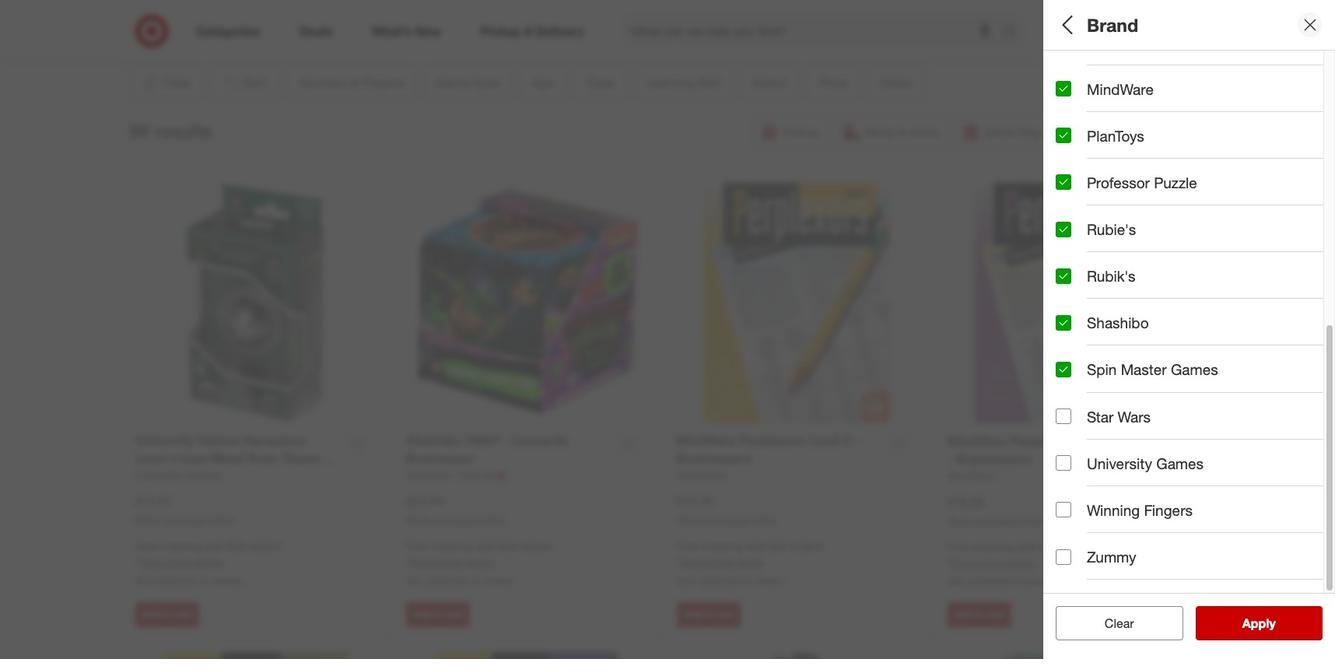 Task type: describe. For each thing, give the bounding box(es) containing it.
filters
[[1083, 14, 1131, 36]]

MindWare checkbox
[[1056, 81, 1072, 97]]

Professor Puzzle checkbox
[[1056, 175, 1072, 190]]

0 horizontal spatial $16.95
[[677, 493, 715, 509]]

search button
[[996, 14, 1034, 51]]

apply button
[[1196, 606, 1323, 641]]

wars
[[1118, 408, 1151, 425]]

PlanToys checkbox
[[1056, 128, 1072, 143]]

board
[[1056, 245, 1086, 258]]

gr
[[1327, 299, 1336, 312]]

learning
[[1056, 279, 1118, 297]]

age
[[1056, 170, 1084, 188]]

motor
[[1264, 299, 1293, 312]]

&
[[1260, 354, 1267, 367]]

zummy
[[1088, 548, 1137, 566]]

2
[[1068, 81, 1075, 94]]

price button
[[1056, 378, 1324, 432]]

see results button
[[1196, 606, 1323, 641]]

winning fingers
[[1088, 501, 1193, 519]]

results for see results
[[1253, 616, 1293, 631]]

Star Wars checkbox
[[1056, 409, 1072, 424]]

University Games checkbox
[[1056, 456, 1072, 471]]

professor puzzle
[[1088, 173, 1198, 191]]

mindware
[[1088, 80, 1154, 98]]

clear for clear
[[1105, 616, 1135, 631]]

educatio
[[1299, 354, 1336, 367]]

star wars
[[1088, 408, 1151, 425]]

university games
[[1088, 454, 1204, 472]]

$25.99
[[406, 493, 444, 509]]

price
[[1056, 394, 1093, 412]]

99
[[130, 120, 150, 141]]

1 horizontal spatial $16.95
[[948, 494, 985, 510]]

1;
[[1056, 81, 1065, 94]]

brand alice in wonderland; bepuzzled; chuckle & roar; educatio
[[1056, 334, 1336, 367]]

clear all
[[1097, 616, 1143, 631]]

advertisement region
[[195, 0, 1129, 36]]

creativity;
[[1188, 299, 1237, 312]]

sponsored
[[1083, 37, 1129, 49]]

guest rating button
[[1056, 487, 1324, 541]]

rating
[[1102, 503, 1148, 521]]

shashibo
[[1088, 314, 1150, 332]]

type inside type board games; brainteasers
[[1056, 225, 1089, 243]]

sold by
[[1056, 557, 1108, 575]]

purchased inside $25.99 when purchased online
[[433, 514, 478, 526]]

fine
[[1240, 299, 1261, 312]]

online inside $14.87 when purchased online
[[209, 514, 234, 526]]

1 horizontal spatial $16.95 when purchased online
[[948, 494, 1047, 527]]

by
[[1092, 557, 1108, 575]]

guest rating
[[1056, 503, 1148, 521]]

game
[[1056, 116, 1098, 134]]

games; inside type board games; brainteasers
[[1089, 245, 1127, 258]]

classic
[[1056, 136, 1092, 149]]

games; inside game type classic games; creative games
[[1095, 136, 1133, 149]]

see results
[[1227, 616, 1293, 631]]

university
[[1088, 454, 1153, 472]]

search
[[996, 25, 1034, 40]]

see
[[1227, 616, 1249, 631]]

plantoys
[[1088, 127, 1145, 145]]

sold by button
[[1056, 541, 1324, 596]]

fingers
[[1145, 501, 1193, 519]]

Rubie's checkbox
[[1056, 221, 1072, 237]]

Zummy checkbox
[[1056, 549, 1072, 565]]

brand for brand
[[1088, 14, 1139, 36]]

online inside $25.99 when purchased online
[[480, 514, 505, 526]]

number of players 1; 2
[[1056, 61, 1187, 94]]

$14.87 when purchased online
[[135, 493, 234, 526]]

all
[[1130, 616, 1143, 631]]

master
[[1121, 361, 1167, 379]]

coding;
[[1056, 299, 1095, 312]]

0 horizontal spatial $16.95 when purchased online
[[677, 493, 776, 526]]

2 vertical spatial games
[[1157, 454, 1204, 472]]

results for 99 results
[[155, 120, 212, 141]]

all filters dialog
[[1044, 0, 1336, 659]]



Task type: locate. For each thing, give the bounding box(es) containing it.
0 vertical spatial creative
[[1136, 136, 1176, 149]]

rubie's
[[1088, 220, 1137, 238]]

with
[[205, 540, 225, 553], [476, 540, 496, 553], [747, 540, 767, 553], [1017, 541, 1038, 554]]

1 vertical spatial creative
[[1098, 299, 1138, 312]]

alice
[[1056, 354, 1080, 367]]

results
[[155, 120, 212, 141], [1253, 616, 1293, 631]]

Winning Fingers checkbox
[[1056, 502, 1072, 518]]

winning
[[1088, 501, 1141, 519]]

purchased inside $14.87 when purchased online
[[162, 514, 207, 526]]

learning skill coding; creative thinking; creativity; fine motor skills; gr
[[1056, 279, 1336, 312]]

creative up professor puzzle
[[1136, 136, 1176, 149]]

brand inside brand alice in wonderland; bepuzzled; chuckle & roar; educatio
[[1056, 334, 1099, 352]]

brainteasers
[[1130, 245, 1191, 258]]

brand dialog
[[1044, 0, 1336, 659]]

1 clear from the left
[[1097, 616, 1127, 631]]

$14.87
[[135, 493, 173, 509]]

clear for clear all
[[1097, 616, 1127, 631]]

skill
[[1122, 279, 1152, 297]]

creative up shashibo
[[1098, 299, 1138, 312]]

clear all button
[[1056, 606, 1184, 641]]

0 horizontal spatial results
[[155, 120, 212, 141]]

spin master games
[[1088, 361, 1219, 379]]

games inside game type classic games; creative games
[[1179, 136, 1214, 149]]

Rubik's checkbox
[[1056, 268, 1072, 284]]

0 vertical spatial games;
[[1095, 136, 1133, 149]]

shipping
[[160, 540, 202, 553], [431, 540, 473, 553], [702, 540, 743, 553], [973, 541, 1014, 554]]

type board games; brainteasers
[[1056, 225, 1191, 258]]

roar;
[[1270, 354, 1296, 367]]

free
[[135, 540, 157, 553], [406, 540, 428, 553], [677, 540, 699, 553], [948, 541, 970, 554]]

2 clear from the left
[[1105, 616, 1135, 631]]

0 vertical spatial results
[[155, 120, 212, 141]]

1 vertical spatial type
[[1056, 225, 1089, 243]]

games;
[[1095, 136, 1133, 149], [1089, 245, 1127, 258]]

1 vertical spatial brand
[[1056, 334, 1099, 352]]

guest
[[1056, 503, 1098, 521]]

apply
[[1243, 616, 1276, 631]]

$35
[[228, 540, 245, 553], [499, 540, 516, 553], [770, 540, 787, 553], [1041, 541, 1058, 554]]

1 horizontal spatial type
[[1102, 116, 1135, 134]]

brand for brand alice in wonderland; bepuzzled; chuckle & roar; educatio
[[1056, 334, 1099, 352]]

when
[[135, 514, 160, 526], [406, 514, 431, 526], [677, 514, 702, 526], [948, 515, 972, 527]]

1 horizontal spatial results
[[1253, 616, 1293, 631]]

number
[[1056, 61, 1113, 79]]

0 vertical spatial games
[[1179, 136, 1214, 149]]

clear button
[[1056, 606, 1184, 641]]

in
[[1083, 354, 1092, 367], [201, 575, 210, 588], [472, 575, 481, 588], [743, 575, 752, 588], [1014, 575, 1022, 589]]

available
[[156, 575, 198, 588], [427, 575, 469, 588], [698, 575, 740, 588], [969, 575, 1011, 589]]

results right "99"
[[155, 120, 212, 141]]

sold
[[1056, 557, 1088, 575]]

free shipping with $35 orders* * exclusions apply. not available in stores
[[135, 540, 284, 588], [406, 540, 555, 588], [677, 540, 826, 588], [948, 541, 1096, 589]]

clear left "all"
[[1097, 616, 1127, 631]]

chuckle
[[1217, 354, 1257, 367]]

0 vertical spatial type
[[1102, 116, 1135, 134]]

What can we help you find? suggestions appear below search field
[[622, 14, 1007, 48]]

type inside game type classic games; creative games
[[1102, 116, 1135, 134]]

bepuzzled;
[[1159, 354, 1214, 367]]

online
[[209, 514, 234, 526], [480, 514, 505, 526], [751, 514, 776, 526], [1022, 515, 1047, 527]]

results inside button
[[1253, 616, 1293, 631]]

all
[[1056, 14, 1078, 36]]

brand
[[1088, 14, 1139, 36], [1056, 334, 1099, 352]]

when inside $25.99 when purchased online
[[406, 514, 431, 526]]

star
[[1088, 408, 1114, 425]]

clear inside 'button'
[[1097, 616, 1127, 631]]

stores
[[213, 575, 243, 588], [484, 575, 514, 588], [755, 575, 785, 588], [1025, 575, 1056, 589]]

$25.99 when purchased online
[[406, 493, 505, 526]]

0 horizontal spatial type
[[1056, 225, 1089, 243]]

thinking;
[[1141, 299, 1185, 312]]

games; right "classic"
[[1095, 136, 1133, 149]]

clear down by
[[1105, 616, 1135, 631]]

purchased
[[162, 514, 207, 526], [433, 514, 478, 526], [704, 514, 749, 526], [975, 515, 1019, 527]]

brand inside dialog
[[1088, 14, 1139, 36]]

spin
[[1088, 361, 1117, 379]]

professor
[[1088, 173, 1151, 191]]

adult
[[1084, 190, 1109, 203]]

$16.95 when purchased online
[[677, 493, 776, 526], [948, 494, 1047, 527]]

not
[[135, 575, 153, 588], [406, 575, 424, 588], [677, 575, 695, 588], [948, 575, 966, 589]]

99 results
[[130, 120, 212, 141]]

1 vertical spatial games
[[1172, 361, 1219, 379]]

$16.95
[[677, 493, 715, 509], [948, 494, 985, 510]]

Shashibo checkbox
[[1056, 315, 1072, 331]]

1 vertical spatial results
[[1253, 616, 1293, 631]]

puzzle
[[1155, 173, 1198, 191]]

clear
[[1097, 616, 1127, 631], [1105, 616, 1135, 631]]

mastermind
[[1088, 33, 1167, 51]]

creative inside game type classic games; creative games
[[1136, 136, 1176, 149]]

type
[[1102, 116, 1135, 134], [1056, 225, 1089, 243]]

rubik's
[[1088, 267, 1136, 285]]

games
[[1179, 136, 1214, 149], [1172, 361, 1219, 379], [1157, 454, 1204, 472]]

type up board
[[1056, 225, 1089, 243]]

deals button
[[1056, 432, 1324, 487]]

of
[[1117, 61, 1131, 79]]

0 vertical spatial brand
[[1088, 14, 1139, 36]]

1 vertical spatial games;
[[1089, 245, 1127, 258]]

game type classic games; creative games
[[1056, 116, 1214, 149]]

players
[[1135, 61, 1187, 79]]

when inside $14.87 when purchased online
[[135, 514, 160, 526]]

in inside brand alice in wonderland; bepuzzled; chuckle & roar; educatio
[[1083, 354, 1092, 367]]

games; down rubie's
[[1089, 245, 1127, 258]]

all filters
[[1056, 14, 1131, 36]]

type down mindware
[[1102, 116, 1135, 134]]

*
[[135, 556, 139, 569], [406, 556, 410, 569], [677, 556, 681, 569], [948, 557, 952, 570]]

clear inside "button"
[[1105, 616, 1135, 631]]

results right see
[[1253, 616, 1293, 631]]

exclusions
[[139, 556, 191, 569], [410, 556, 462, 569], [681, 556, 733, 569], [952, 557, 1004, 570]]

wonderland;
[[1095, 354, 1156, 367]]

brand up sponsored
[[1088, 14, 1139, 36]]

orders*
[[248, 540, 284, 553], [519, 540, 555, 553], [790, 540, 826, 553], [1061, 541, 1096, 554]]

skills;
[[1296, 299, 1324, 312]]

Spin Master Games checkbox
[[1056, 362, 1072, 378]]

deals
[[1056, 448, 1096, 466]]

kids;
[[1056, 190, 1081, 203]]

brand up alice
[[1056, 334, 1099, 352]]

creative inside the learning skill coding; creative thinking; creativity; fine motor skills; gr
[[1098, 299, 1138, 312]]

age kids; adult
[[1056, 170, 1109, 203]]



Task type: vqa. For each thing, say whether or not it's contained in the screenshot.
the - in the $29.99 Minecraft - Nintendo Switch
no



